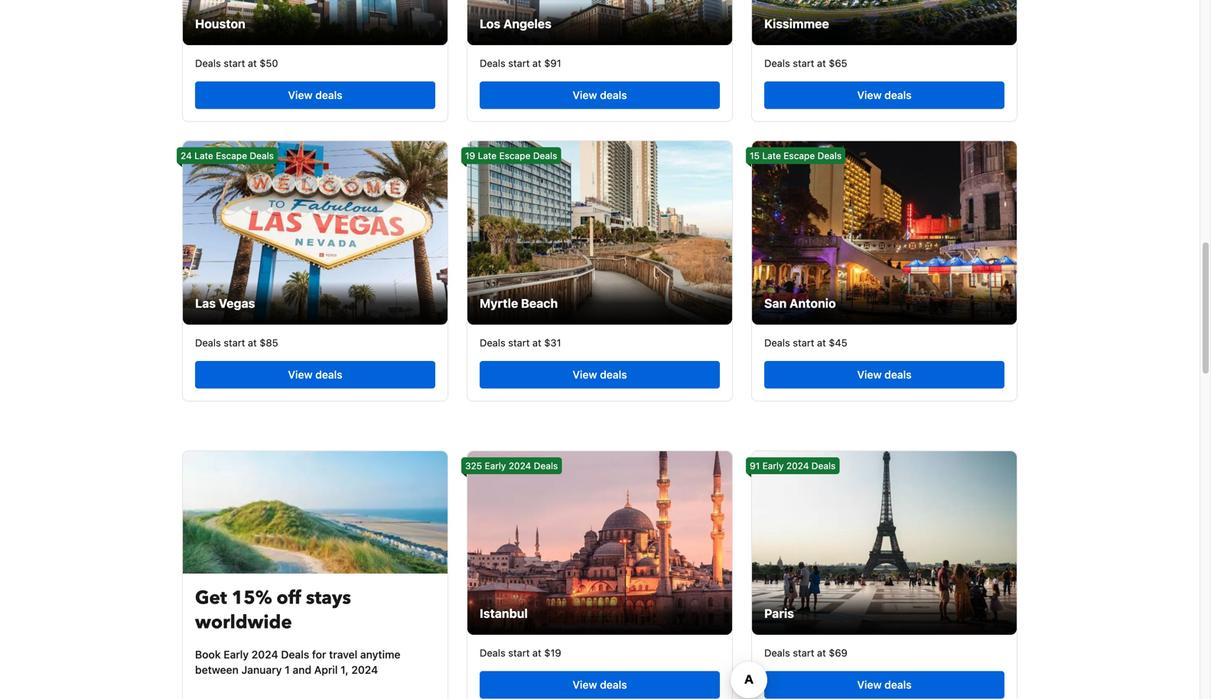 Task type: vqa. For each thing, say whether or not it's contained in the screenshot.
Car on the left of the page
no



Task type: locate. For each thing, give the bounding box(es) containing it.
deals for $69
[[885, 679, 912, 692]]

2 horizontal spatial late
[[763, 150, 782, 161]]

view deals for $91
[[573, 89, 627, 101]]

los
[[480, 16, 501, 31]]

deals right '19'
[[533, 150, 558, 161]]

3 escape from the left
[[784, 150, 816, 161]]

start left $91
[[509, 57, 530, 69]]

worldwide
[[195, 611, 292, 636]]

beach
[[521, 296, 558, 311]]

view deals for $65
[[858, 89, 912, 101]]

0 horizontal spatial escape
[[216, 150, 247, 161]]

view deals for $31
[[573, 369, 627, 381]]

early right 91
[[763, 461, 784, 472]]

san antonio image
[[753, 141, 1017, 325]]

travel
[[329, 649, 358, 661]]

san antonio link
[[753, 141, 1017, 325]]

at left $85
[[248, 337, 257, 349]]

1 escape from the left
[[216, 150, 247, 161]]

1 late from the left
[[195, 150, 213, 161]]

deals for $50
[[316, 89, 343, 101]]

deals start at $45
[[765, 337, 848, 349]]

early right 325
[[485, 461, 506, 472]]

at left the $31
[[533, 337, 542, 349]]

view for deals start at $19
[[573, 679, 598, 692]]

late for myrtle beach
[[478, 150, 497, 161]]

deals for $19
[[600, 679, 627, 692]]

deals start at $31
[[480, 337, 562, 349]]

myrtle
[[480, 296, 519, 311]]

for
[[312, 649, 326, 661]]

$85
[[260, 337, 278, 349]]

between
[[195, 664, 239, 677]]

1 horizontal spatial early
[[485, 461, 506, 472]]

late for las vegas
[[195, 150, 213, 161]]

start left $69
[[793, 648, 815, 659]]

istanbul
[[480, 607, 528, 621]]

kissimmee link
[[753, 0, 1017, 45]]

las vegas link
[[183, 141, 448, 325]]

anytime
[[360, 649, 401, 661]]

at
[[248, 57, 257, 69], [533, 57, 542, 69], [818, 57, 827, 69], [248, 337, 257, 349], [533, 337, 542, 349], [818, 337, 827, 349], [533, 648, 542, 659], [818, 648, 827, 659]]

view deals link for $91
[[480, 81, 720, 109]]

start for $31
[[509, 337, 530, 349]]

january
[[242, 664, 282, 677]]

escape right '19'
[[500, 150, 531, 161]]

view deals link down $85
[[195, 361, 436, 389]]

deals down 'san'
[[765, 337, 791, 349]]

view for deals start at $91
[[573, 89, 598, 101]]

15%
[[232, 586, 272, 611]]

at left $19
[[533, 648, 542, 659]]

deals down kissimmee
[[765, 57, 791, 69]]

deals start at $65
[[765, 57, 848, 69]]

at for $91
[[533, 57, 542, 69]]

deals up the and
[[281, 649, 309, 661]]

at for $45
[[818, 337, 827, 349]]

at left $65
[[818, 57, 827, 69]]

book early 2024 deals for travel anytime between january 1 and april 1, 2024
[[195, 649, 401, 677]]

early up between
[[224, 649, 249, 661]]

2024 right 1,
[[352, 664, 378, 677]]

start left $85
[[224, 337, 245, 349]]

view deals link down $65
[[765, 81, 1005, 109]]

deals start at $69
[[765, 648, 848, 659]]

start for $45
[[793, 337, 815, 349]]

$19
[[545, 648, 562, 659]]

2024
[[509, 461, 532, 472], [787, 461, 810, 472], [252, 649, 278, 661], [352, 664, 378, 677]]

view deals link down "$45"
[[765, 361, 1005, 389]]

at left $69
[[818, 648, 827, 659]]

escape right 15
[[784, 150, 816, 161]]

at for $50
[[248, 57, 257, 69]]

view deals link for $19
[[480, 672, 720, 699]]

early for paris
[[763, 461, 784, 472]]

escape
[[216, 150, 247, 161], [500, 150, 531, 161], [784, 150, 816, 161]]

deals start at $50
[[195, 57, 278, 69]]

start for $19
[[509, 648, 530, 659]]

2024 right 325
[[509, 461, 532, 472]]

paris
[[765, 607, 795, 621]]

view deals link for $31
[[480, 361, 720, 389]]

start left $65
[[793, 57, 815, 69]]

0 horizontal spatial early
[[224, 649, 249, 661]]

get
[[195, 586, 227, 611]]

0 horizontal spatial late
[[195, 150, 213, 161]]

istanbul image
[[468, 452, 733, 635]]

2 horizontal spatial escape
[[784, 150, 816, 161]]

at left $91
[[533, 57, 542, 69]]

start
[[224, 57, 245, 69], [509, 57, 530, 69], [793, 57, 815, 69], [224, 337, 245, 349], [509, 337, 530, 349], [793, 337, 815, 349], [509, 648, 530, 659], [793, 648, 815, 659]]

view deals for $50
[[288, 89, 343, 101]]

view deals link down the $31
[[480, 361, 720, 389]]

and
[[293, 664, 312, 677]]

deals down istanbul
[[480, 648, 506, 659]]

april
[[314, 664, 338, 677]]

view
[[288, 89, 313, 101], [573, 89, 598, 101], [858, 89, 882, 101], [288, 369, 313, 381], [573, 369, 598, 381], [858, 369, 882, 381], [573, 679, 598, 692], [858, 679, 882, 692]]

istanbul link
[[468, 452, 733, 635]]

2024 for book
[[252, 649, 278, 661]]

1 horizontal spatial late
[[478, 150, 497, 161]]

deals right 91
[[812, 461, 836, 472]]

15
[[750, 150, 760, 161]]

view deals link down $50
[[195, 81, 436, 109]]

$91
[[545, 57, 562, 69]]

deals for $85
[[316, 369, 343, 381]]

late
[[195, 150, 213, 161], [478, 150, 497, 161], [763, 150, 782, 161]]

view deals for $45
[[858, 369, 912, 381]]

deals
[[316, 89, 343, 101], [600, 89, 627, 101], [885, 89, 912, 101], [316, 369, 343, 381], [600, 369, 627, 381], [885, 369, 912, 381], [600, 679, 627, 692], [885, 679, 912, 692]]

start for $69
[[793, 648, 815, 659]]

at left $50
[[248, 57, 257, 69]]

houston link
[[183, 0, 448, 45]]

view deals link down $91
[[480, 81, 720, 109]]

early
[[485, 461, 506, 472], [763, 461, 784, 472], [224, 649, 249, 661]]

2 late from the left
[[478, 150, 497, 161]]

2024 right 91
[[787, 461, 810, 472]]

late right '19'
[[478, 150, 497, 161]]

antonio
[[790, 296, 836, 311]]

2 escape from the left
[[500, 150, 531, 161]]

start left $19
[[509, 648, 530, 659]]

2 horizontal spatial early
[[763, 461, 784, 472]]

escape for beach
[[500, 150, 531, 161]]

view deals link down $19
[[480, 672, 720, 699]]

escape right 24
[[216, 150, 247, 161]]

deals
[[195, 57, 221, 69], [480, 57, 506, 69], [765, 57, 791, 69], [250, 150, 274, 161], [533, 150, 558, 161], [818, 150, 842, 161], [195, 337, 221, 349], [480, 337, 506, 349], [765, 337, 791, 349], [534, 461, 558, 472], [812, 461, 836, 472], [480, 648, 506, 659], [765, 648, 791, 659], [281, 649, 309, 661]]

escape for antonio
[[784, 150, 816, 161]]

3 late from the left
[[763, 150, 782, 161]]

view deals
[[288, 89, 343, 101], [573, 89, 627, 101], [858, 89, 912, 101], [288, 369, 343, 381], [573, 369, 627, 381], [858, 369, 912, 381], [573, 679, 627, 692], [858, 679, 912, 692]]

view for deals start at $65
[[858, 89, 882, 101]]

$45
[[829, 337, 848, 349]]

24 late escape deals
[[181, 150, 274, 161]]

$69
[[829, 648, 848, 659]]

2024 for 325
[[509, 461, 532, 472]]

view deals for $69
[[858, 679, 912, 692]]

late right 15
[[763, 150, 782, 161]]

deals start at $19
[[480, 648, 562, 659]]

late right 24
[[195, 150, 213, 161]]

start left $50
[[224, 57, 245, 69]]

start left the $31
[[509, 337, 530, 349]]

view deals link down $69
[[765, 672, 1005, 699]]

2024 up 'january'
[[252, 649, 278, 661]]

las
[[195, 296, 216, 311]]

1 horizontal spatial escape
[[500, 150, 531, 161]]

view deals link
[[195, 81, 436, 109], [480, 81, 720, 109], [765, 81, 1005, 109], [195, 361, 436, 389], [480, 361, 720, 389], [765, 361, 1005, 389], [480, 672, 720, 699], [765, 672, 1005, 699]]

start left "$45"
[[793, 337, 815, 349]]

at left "$45"
[[818, 337, 827, 349]]

325
[[465, 461, 482, 472]]

1
[[285, 664, 290, 677]]

deals right 325
[[534, 461, 558, 472]]



Task type: describe. For each thing, give the bounding box(es) containing it.
view deals link for $69
[[765, 672, 1005, 699]]

$31
[[545, 337, 562, 349]]

las vegas
[[195, 296, 255, 311]]

book
[[195, 649, 221, 661]]

los angeles
[[480, 16, 552, 31]]

early for istanbul
[[485, 461, 506, 472]]

late for san antonio
[[763, 150, 782, 161]]

view deals for $85
[[288, 369, 343, 381]]

angeles
[[504, 16, 552, 31]]

deals down houston
[[195, 57, 221, 69]]

view for deals start at $45
[[858, 369, 882, 381]]

deals for $45
[[885, 369, 912, 381]]

escape for vegas
[[216, 150, 247, 161]]

vegas
[[219, 296, 255, 311]]

view deals link for $45
[[765, 361, 1005, 389]]

view for deals start at $85
[[288, 369, 313, 381]]

2024 for 91
[[787, 461, 810, 472]]

24
[[181, 150, 192, 161]]

paris image
[[753, 452, 1017, 635]]

off
[[277, 586, 302, 611]]

deals start at $85
[[195, 337, 278, 349]]

san antonio
[[765, 296, 836, 311]]

19 late escape deals
[[465, 150, 558, 161]]

325 early 2024 deals
[[465, 461, 558, 472]]

view deals link for $85
[[195, 361, 436, 389]]

start for $85
[[224, 337, 245, 349]]

view deals link for $65
[[765, 81, 1005, 109]]

deals down los
[[480, 57, 506, 69]]

deals for $31
[[600, 369, 627, 381]]

myrtle beach image
[[468, 141, 733, 325]]

kissimmee
[[765, 16, 830, 31]]

deals start at $91
[[480, 57, 562, 69]]

paris link
[[753, 452, 1017, 635]]

view deals link for $50
[[195, 81, 436, 109]]

early inside book early 2024 deals for travel anytime between january 1 and april 1, 2024
[[224, 649, 249, 661]]

at for $69
[[818, 648, 827, 659]]

19
[[465, 150, 476, 161]]

deals down paris
[[765, 648, 791, 659]]

start for $50
[[224, 57, 245, 69]]

deals down las
[[195, 337, 221, 349]]

15 late escape deals
[[750, 150, 842, 161]]

deals right 15
[[818, 150, 842, 161]]

deals inside book early 2024 deals for travel anytime between january 1 and april 1, 2024
[[281, 649, 309, 661]]

start for $65
[[793, 57, 815, 69]]

san
[[765, 296, 787, 311]]

deals down myrtle
[[480, 337, 506, 349]]

$65
[[829, 57, 848, 69]]

at for $65
[[818, 57, 827, 69]]

myrtle beach link
[[468, 141, 733, 325]]

91
[[750, 461, 760, 472]]

houston
[[195, 16, 246, 31]]

get 15% off stays worldwide
[[195, 586, 351, 636]]

start for $91
[[509, 57, 530, 69]]

myrtle beach
[[480, 296, 558, 311]]

deals for $91
[[600, 89, 627, 101]]

view for deals start at $31
[[573, 369, 598, 381]]

view deals for $19
[[573, 679, 627, 692]]

view for deals start at $69
[[858, 679, 882, 692]]

1,
[[341, 664, 349, 677]]

91 early 2024 deals
[[750, 461, 836, 472]]

deals right 24
[[250, 150, 274, 161]]

view for deals start at $50
[[288, 89, 313, 101]]

at for $85
[[248, 337, 257, 349]]

$50
[[260, 57, 278, 69]]

las vegas image
[[183, 141, 448, 325]]

at for $31
[[533, 337, 542, 349]]

los angeles link
[[468, 0, 733, 45]]

deals for $65
[[885, 89, 912, 101]]

stays
[[306, 586, 351, 611]]

at for $19
[[533, 648, 542, 659]]



